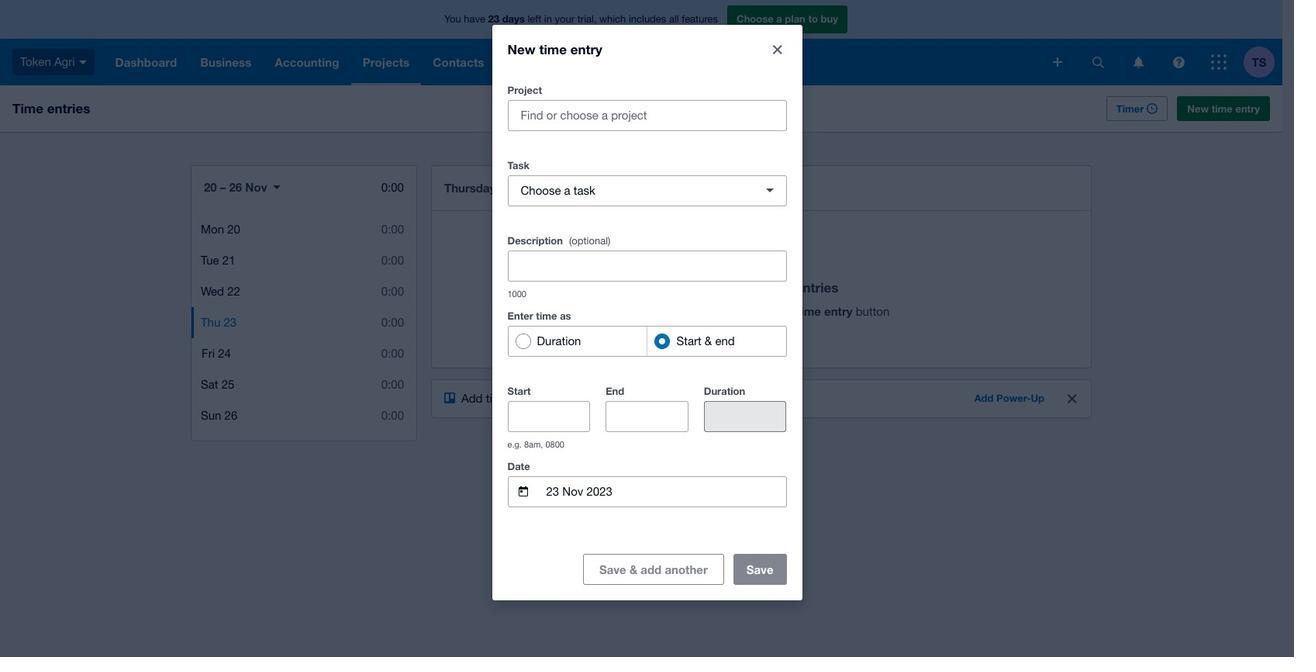Task type: vqa. For each thing, say whether or not it's contained in the screenshot.
the leftmost your
yes



Task type: locate. For each thing, give the bounding box(es) containing it.
have
[[464, 13, 486, 25], [712, 279, 741, 296]]

plan
[[785, 13, 806, 25]]

start for start & end
[[677, 334, 702, 347]]

your right in
[[555, 13, 575, 25]]

& for save
[[630, 562, 638, 576]]

–
[[220, 180, 226, 194]]

2 0:00 from the top
[[382, 223, 404, 236]]

time
[[540, 41, 567, 57], [1212, 102, 1233, 115], [765, 279, 792, 296], [797, 304, 822, 318], [536, 309, 557, 322], [486, 392, 509, 405]]

save left add
[[600, 562, 627, 576]]

2023
[[578, 181, 604, 195]]

0 horizontal spatial you
[[445, 13, 461, 25]]

Duration field
[[705, 402, 786, 431]]

thu 23
[[201, 316, 237, 329]]

1 horizontal spatial to
[[809, 13, 818, 25]]

1 save from the left
[[600, 562, 627, 576]]

timer
[[1117, 102, 1145, 115]]

svg image
[[1093, 56, 1104, 68], [79, 60, 87, 64]]

0 horizontal spatial &
[[630, 562, 638, 576]]

your
[[555, 13, 575, 25], [525, 392, 548, 405]]

0 vertical spatial start
[[677, 334, 702, 347]]

you up 'start & end'
[[685, 279, 708, 296]]

25
[[222, 378, 235, 391]]

0 horizontal spatial entry
[[571, 41, 603, 57]]

a for plan
[[777, 13, 783, 25]]

0 horizontal spatial 23
[[224, 316, 237, 329]]

new down 'you have no time entries'
[[769, 304, 794, 318]]

start
[[677, 334, 702, 347], [508, 384, 531, 397]]

you inside you have 23 days left in your trial, which includes all features
[[445, 13, 461, 25]]

0:00
[[382, 181, 404, 194], [382, 223, 404, 236], [382, 254, 404, 267], [382, 285, 404, 298], [382, 316, 404, 329], [382, 347, 404, 360], [382, 378, 404, 391], [382, 409, 404, 422]]

& left add
[[630, 562, 638, 576]]

20 right mon
[[227, 223, 240, 236]]

thursday, 23 november 2023
[[445, 181, 604, 195]]

0 horizontal spatial start
[[508, 384, 531, 397]]

20 – 26 nov button
[[192, 169, 294, 205]]

e.g.
[[508, 440, 522, 449]]

to up e.g.
[[512, 392, 522, 405]]

entries up new time entry button
[[796, 279, 839, 296]]

0 vertical spatial 23
[[488, 13, 500, 25]]

0 horizontal spatial have
[[464, 13, 486, 25]]

1 vertical spatial 23
[[502, 181, 515, 195]]

trello
[[664, 392, 692, 405]]

1 horizontal spatial have
[[712, 279, 741, 296]]

1 horizontal spatial add
[[975, 392, 994, 404]]

token agri button
[[0, 39, 104, 85]]

End field
[[607, 402, 688, 431]]

duration up the duration field
[[704, 384, 746, 397]]

a left the task
[[565, 183, 571, 197]]

description (optional)
[[508, 234, 611, 246]]

26 right –
[[229, 180, 242, 194]]

agri
[[54, 55, 75, 68]]

23 for thursday, 23 november 2023
[[502, 181, 515, 195]]

save inside button
[[747, 562, 774, 576]]

1000
[[508, 289, 527, 298]]

1 vertical spatial a
[[565, 183, 571, 197]]

sat
[[201, 378, 218, 391]]

1 horizontal spatial &
[[705, 334, 712, 347]]

power-
[[997, 392, 1031, 404]]

2 horizontal spatial entry
[[1236, 102, 1261, 115]]

0 horizontal spatial add
[[462, 392, 483, 405]]

to inside the ts "banner"
[[809, 13, 818, 25]]

entry
[[571, 41, 603, 57], [1236, 102, 1261, 115], [825, 304, 853, 318]]

1 vertical spatial choose
[[521, 183, 561, 197]]

0 horizontal spatial a
[[565, 183, 571, 197]]

1 horizontal spatial 23
[[488, 13, 500, 25]]

&
[[705, 334, 712, 347], [630, 562, 638, 576]]

add for add time to your projects directly from trello
[[462, 392, 483, 405]]

save for save
[[747, 562, 774, 576]]

2 add from the left
[[975, 392, 994, 404]]

projects
[[552, 392, 593, 405]]

0 horizontal spatial new
[[508, 41, 536, 57]]

26 right "sun"
[[225, 409, 238, 422]]

1 horizontal spatial entry
[[825, 304, 853, 318]]

23 right thu
[[224, 316, 237, 329]]

23
[[488, 13, 500, 25], [502, 181, 515, 195], [224, 316, 237, 329]]

a inside the ts "banner"
[[777, 13, 783, 25]]

duration inside enter time as group
[[537, 334, 581, 347]]

from
[[638, 392, 661, 405]]

& inside button
[[630, 562, 638, 576]]

new right the timer button
[[1188, 102, 1210, 115]]

choose down task
[[521, 183, 561, 197]]

1 horizontal spatial start
[[677, 334, 702, 347]]

1 horizontal spatial 20
[[227, 223, 240, 236]]

a
[[777, 13, 783, 25], [565, 183, 571, 197]]

1 0:00 from the top
[[382, 181, 404, 194]]

1 vertical spatial your
[[525, 392, 548, 405]]

20 left –
[[204, 180, 217, 194]]

new down days
[[508, 41, 536, 57]]

a for task
[[565, 183, 571, 197]]

1 add from the left
[[462, 392, 483, 405]]

new time entry down in
[[508, 41, 603, 57]]

0 horizontal spatial to
[[512, 392, 522, 405]]

1 vertical spatial &
[[630, 562, 638, 576]]

1 vertical spatial you
[[685, 279, 708, 296]]

1 vertical spatial new time entry
[[1188, 102, 1261, 115]]

0 vertical spatial choose
[[737, 13, 774, 25]]

a inside "button"
[[565, 183, 571, 197]]

2 horizontal spatial 23
[[502, 181, 515, 195]]

23 down task
[[502, 181, 515, 195]]

entry left button
[[825, 304, 853, 318]]

have for no
[[712, 279, 741, 296]]

clear image
[[1068, 394, 1078, 403]]

23 left days
[[488, 13, 500, 25]]

to
[[809, 13, 818, 25], [512, 392, 522, 405]]

new time entry down the ts
[[1188, 102, 1261, 115]]

fri 24
[[202, 347, 231, 360]]

0 vertical spatial new
[[508, 41, 536, 57]]

entry down the ts
[[1236, 102, 1261, 115]]

enter
[[508, 309, 534, 322]]

1 horizontal spatial new
[[769, 304, 794, 318]]

1 horizontal spatial save
[[747, 562, 774, 576]]

1 horizontal spatial choose
[[737, 13, 774, 25]]

1 vertical spatial start
[[508, 384, 531, 397]]

26
[[229, 180, 242, 194], [225, 409, 238, 422]]

you for you have 23 days left in your trial, which includes all features
[[445, 13, 461, 25]]

1 horizontal spatial your
[[555, 13, 575, 25]]

1 horizontal spatial entries
[[796, 279, 839, 296]]

task
[[574, 183, 596, 197]]

close button
[[762, 34, 793, 65]]

2 vertical spatial 23
[[224, 316, 237, 329]]

entries
[[47, 100, 90, 116], [796, 279, 839, 296]]

1 vertical spatial duration
[[704, 384, 746, 397]]

you have 23 days left in your trial, which includes all features
[[445, 13, 718, 25]]

features
[[682, 13, 718, 25]]

0 horizontal spatial new time entry
[[508, 41, 603, 57]]

1 vertical spatial 26
[[225, 409, 238, 422]]

days
[[502, 13, 525, 25]]

start inside enter time as group
[[677, 334, 702, 347]]

0 vertical spatial to
[[809, 13, 818, 25]]

a left plan
[[777, 13, 783, 25]]

have left no
[[712, 279, 741, 296]]

0 vertical spatial entries
[[47, 100, 90, 116]]

you left days
[[445, 13, 461, 25]]

20 inside popup button
[[204, 180, 217, 194]]

1 vertical spatial entry
[[1236, 102, 1261, 115]]

you
[[445, 13, 461, 25], [685, 279, 708, 296]]

3 0:00 from the top
[[382, 254, 404, 267]]

0 vertical spatial a
[[777, 13, 783, 25]]

sun 26
[[201, 409, 238, 422]]

to left buy
[[809, 13, 818, 25]]

20
[[204, 180, 217, 194], [227, 223, 240, 236]]

trial,
[[578, 13, 597, 25]]

1 horizontal spatial a
[[777, 13, 783, 25]]

0 horizontal spatial svg image
[[79, 60, 87, 64]]

None text field
[[509, 251, 786, 280]]

1 horizontal spatial duration
[[704, 384, 746, 397]]

choose inside "button"
[[521, 183, 561, 197]]

choose
[[737, 13, 774, 25], [521, 183, 561, 197]]

1 horizontal spatial new time entry
[[1188, 102, 1261, 115]]

in
[[545, 13, 552, 25]]

new time entry
[[508, 41, 603, 57], [1188, 102, 1261, 115]]

save right another
[[747, 562, 774, 576]]

2 horizontal spatial new
[[1188, 102, 1210, 115]]

new inside new time entry dialog
[[508, 41, 536, 57]]

duration down as
[[537, 334, 581, 347]]

0 vertical spatial have
[[464, 13, 486, 25]]

0 vertical spatial your
[[555, 13, 575, 25]]

1 vertical spatial new
[[1188, 102, 1210, 115]]

have left days
[[464, 13, 486, 25]]

save inside button
[[600, 562, 627, 576]]

start up start field
[[508, 384, 531, 397]]

0 vertical spatial 20
[[204, 180, 217, 194]]

4 0:00 from the top
[[382, 285, 404, 298]]

mon 20
[[201, 223, 240, 236]]

1 vertical spatial have
[[712, 279, 741, 296]]

0 horizontal spatial 20
[[204, 180, 217, 194]]

start left end
[[677, 334, 702, 347]]

save
[[600, 562, 627, 576], [747, 562, 774, 576]]

1 horizontal spatial svg image
[[1093, 56, 1104, 68]]

0 horizontal spatial choose
[[521, 183, 561, 197]]

1 vertical spatial 20
[[227, 223, 240, 236]]

timer button
[[1107, 96, 1169, 121]]

0 vertical spatial entry
[[571, 41, 603, 57]]

0 vertical spatial &
[[705, 334, 712, 347]]

0 vertical spatial you
[[445, 13, 461, 25]]

button
[[856, 305, 890, 318]]

26 inside popup button
[[229, 180, 242, 194]]

1 horizontal spatial you
[[685, 279, 708, 296]]

entry inside button
[[1236, 102, 1261, 115]]

thursday,
[[445, 181, 498, 195]]

svg image
[[1212, 54, 1227, 70], [1134, 56, 1144, 68], [1173, 56, 1185, 68], [1054, 57, 1063, 67]]

choose inside the ts "banner"
[[737, 13, 774, 25]]

& left end
[[705, 334, 712, 347]]

0 horizontal spatial duration
[[537, 334, 581, 347]]

add
[[462, 392, 483, 405], [975, 392, 994, 404]]

duration
[[537, 334, 581, 347], [704, 384, 746, 397]]

2 save from the left
[[747, 562, 774, 576]]

close image
[[773, 45, 782, 54]]

& inside enter time as group
[[705, 334, 712, 347]]

entries right time
[[47, 100, 90, 116]]

0 horizontal spatial save
[[600, 562, 627, 576]]

choose up close button
[[737, 13, 774, 25]]

entry down trial, on the left of page
[[571, 41, 603, 57]]

0 vertical spatial 26
[[229, 180, 242, 194]]

your left projects
[[525, 392, 548, 405]]

0 vertical spatial duration
[[537, 334, 581, 347]]

0 vertical spatial new time entry
[[508, 41, 603, 57]]

have inside you have 23 days left in your trial, which includes all features
[[464, 13, 486, 25]]



Task type: describe. For each thing, give the bounding box(es) containing it.
time
[[12, 100, 43, 116]]

directly
[[597, 392, 634, 405]]

project
[[508, 83, 542, 96]]

& for start
[[705, 334, 712, 347]]

new inside new time entry button
[[1188, 102, 1210, 115]]

nov
[[245, 180, 267, 194]]

0 horizontal spatial entries
[[47, 100, 90, 116]]

left
[[528, 13, 542, 25]]

21
[[222, 254, 235, 267]]

as
[[560, 309, 571, 322]]

end
[[716, 334, 735, 347]]

tue
[[201, 254, 219, 267]]

have for 23
[[464, 13, 486, 25]]

Start field
[[509, 402, 590, 431]]

description
[[508, 234, 563, 246]]

add power-up link
[[966, 386, 1054, 411]]

no
[[745, 279, 761, 296]]

clear button
[[1061, 386, 1085, 411]]

time inside button
[[1212, 102, 1233, 115]]

6 0:00 from the top
[[382, 347, 404, 360]]

new time entry inside button
[[1188, 102, 1261, 115]]

loading progress bar
[[622, 515, 686, 623]]

ts banner
[[0, 0, 1283, 85]]

2 vertical spatial new
[[769, 304, 794, 318]]

add for add power-up
[[975, 392, 994, 404]]

entry inside dialog
[[571, 41, 603, 57]]

time entries
[[12, 100, 90, 116]]

svg image inside token agri popup button
[[79, 60, 87, 64]]

e.g. 8am, 0800
[[508, 440, 565, 449]]

mon
[[201, 223, 224, 236]]

0 horizontal spatial your
[[525, 392, 548, 405]]

enter time as
[[508, 309, 571, 322]]

ts
[[1253, 55, 1267, 69]]

date
[[508, 460, 530, 472]]

save & add another button
[[583, 515, 724, 623]]

new time entry button
[[769, 304, 890, 318]]

your inside you have 23 days left in your trial, which includes all features
[[555, 13, 575, 25]]

start for start
[[508, 384, 531, 397]]

7 0:00 from the top
[[382, 378, 404, 391]]

wed 22
[[201, 285, 240, 298]]

token
[[20, 55, 51, 68]]

none text field inside new time entry dialog
[[509, 251, 786, 280]]

Date field
[[545, 477, 786, 506]]

november
[[518, 181, 575, 195]]

1 vertical spatial to
[[512, 392, 522, 405]]

23 inside the ts "banner"
[[488, 13, 500, 25]]

sun
[[201, 409, 221, 422]]

enter time as group
[[508, 325, 787, 357]]

8am,
[[524, 440, 543, 449]]

ts button
[[1244, 39, 1283, 85]]

includes
[[629, 13, 667, 25]]

you for you have no time entries
[[685, 279, 708, 296]]

another
[[665, 562, 708, 576]]

2 vertical spatial entry
[[825, 304, 853, 318]]

new time entry dialog
[[492, 24, 803, 623]]

task
[[508, 159, 530, 171]]

1 vertical spatial entries
[[796, 279, 839, 296]]

0800
[[546, 440, 565, 449]]

choose for choose a task
[[521, 183, 561, 197]]

20 – 26 nov
[[204, 180, 267, 194]]

new time entry inside dialog
[[508, 41, 603, 57]]

23 for thu 23
[[224, 316, 237, 329]]

token agri
[[20, 55, 75, 68]]

sat 25
[[201, 378, 235, 391]]

save & add another
[[600, 562, 708, 576]]

8 0:00 from the top
[[382, 409, 404, 422]]

choose a plan to buy
[[737, 13, 839, 25]]

save for save & add another
[[600, 562, 627, 576]]

add
[[641, 562, 662, 576]]

all
[[669, 13, 679, 25]]

which
[[600, 13, 626, 25]]

wed
[[201, 285, 224, 298]]

24
[[218, 347, 231, 360]]

tue 21
[[201, 254, 235, 267]]

choose a task button
[[508, 175, 787, 206]]

add time to your projects directly from trello
[[462, 392, 692, 405]]

up
[[1031, 392, 1045, 404]]

start & end
[[677, 334, 735, 347]]

you have no time entries
[[685, 279, 839, 296]]

buy
[[821, 13, 839, 25]]

Find or choose a project field
[[509, 100, 786, 130]]

end
[[606, 384, 625, 397]]

thu
[[201, 316, 221, 329]]

save button
[[734, 554, 787, 585]]

22
[[227, 285, 240, 298]]

5 0:00 from the top
[[382, 316, 404, 329]]

(optional)
[[569, 235, 611, 246]]

new time entry button
[[1178, 96, 1271, 121]]

choose for choose a plan to buy
[[737, 13, 774, 25]]

fri
[[202, 347, 215, 360]]

add power-up
[[975, 392, 1045, 404]]

choose a task
[[521, 183, 596, 197]]



